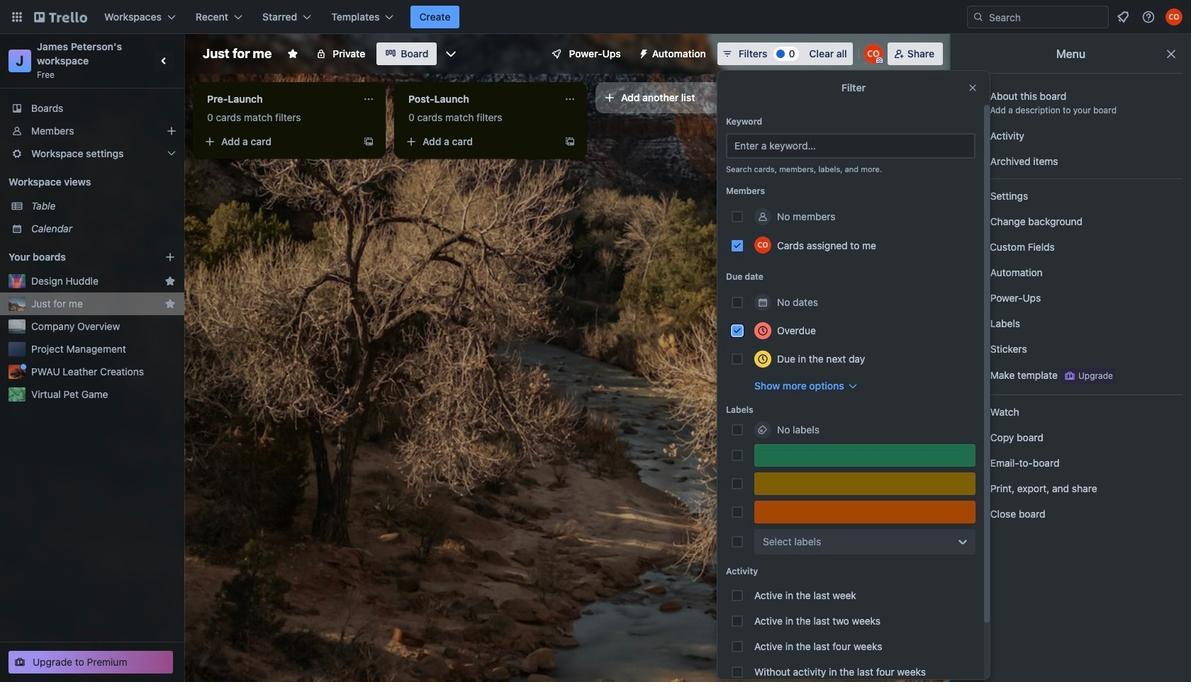 Task type: vqa. For each thing, say whether or not it's contained in the screenshot.
"Customize Views" icon
yes



Task type: describe. For each thing, give the bounding box(es) containing it.
Search field
[[984, 7, 1108, 27]]

3 sm image from the top
[[968, 406, 982, 420]]

search image
[[973, 11, 984, 23]]

1 starred icon image from the top
[[165, 276, 176, 287]]

2 starred icon image from the top
[[165, 299, 176, 310]]

0 horizontal spatial christina overa (christinaovera) image
[[863, 44, 883, 64]]

4 sm image from the top
[[968, 431, 982, 445]]

1 horizontal spatial christina overa (christinaovera) image
[[1166, 9, 1183, 26]]

1 create from template… image from the left
[[363, 136, 374, 147]]

christina overa (christinaovera) image
[[754, 237, 771, 254]]

close popover image
[[967, 82, 979, 94]]

add board image
[[165, 252, 176, 263]]

5 sm image from the top
[[968, 482, 982, 496]]

customize views image
[[444, 47, 458, 61]]

Board name text field
[[196, 43, 279, 65]]



Task type: locate. For each thing, give the bounding box(es) containing it.
0 notifications image
[[1115, 9, 1132, 26]]

create from template… image
[[363, 136, 374, 147], [564, 136, 576, 147]]

0 vertical spatial starred icon image
[[165, 276, 176, 287]]

1 sm image from the top
[[968, 129, 982, 143]]

starred icon image
[[165, 276, 176, 287], [165, 299, 176, 310]]

workspace navigation collapse icon image
[[155, 51, 174, 71]]

back to home image
[[34, 6, 87, 28]]

primary element
[[0, 0, 1191, 34]]

1 vertical spatial starred icon image
[[165, 299, 176, 310]]

your boards with 6 items element
[[9, 249, 143, 266]]

None text field
[[199, 88, 357, 111], [400, 88, 559, 111], [199, 88, 357, 111], [400, 88, 559, 111]]

6 sm image from the top
[[968, 508, 982, 522]]

2 sm image from the top
[[968, 189, 982, 204]]

color: yellow, title: none element
[[754, 473, 976, 496]]

color: orange, title: none element
[[754, 501, 976, 524]]

1 vertical spatial christina overa (christinaovera) image
[[863, 44, 883, 64]]

Enter a keyword… text field
[[726, 133, 976, 159]]

christina overa (christinaovera) image
[[1166, 9, 1183, 26], [863, 44, 883, 64]]

0 vertical spatial christina overa (christinaovera) image
[[1166, 9, 1183, 26]]

open information menu image
[[1142, 10, 1156, 24]]

star or unstar board image
[[287, 48, 299, 60]]

this member is an admin of this board. image
[[876, 57, 883, 64]]

2 create from template… image from the left
[[564, 136, 576, 147]]

sm image
[[968, 129, 982, 143], [968, 189, 982, 204], [968, 406, 982, 420], [968, 431, 982, 445], [968, 482, 982, 496], [968, 508, 982, 522]]

sm image
[[632, 43, 652, 62], [968, 155, 982, 169], [968, 266, 982, 280], [968, 291, 982, 306], [968, 317, 982, 331], [968, 342, 982, 357], [968, 368, 982, 382], [968, 457, 982, 471]]

1 horizontal spatial create from template… image
[[564, 136, 576, 147]]

color: green, title: none element
[[754, 445, 976, 467]]

0 horizontal spatial create from template… image
[[363, 136, 374, 147]]



